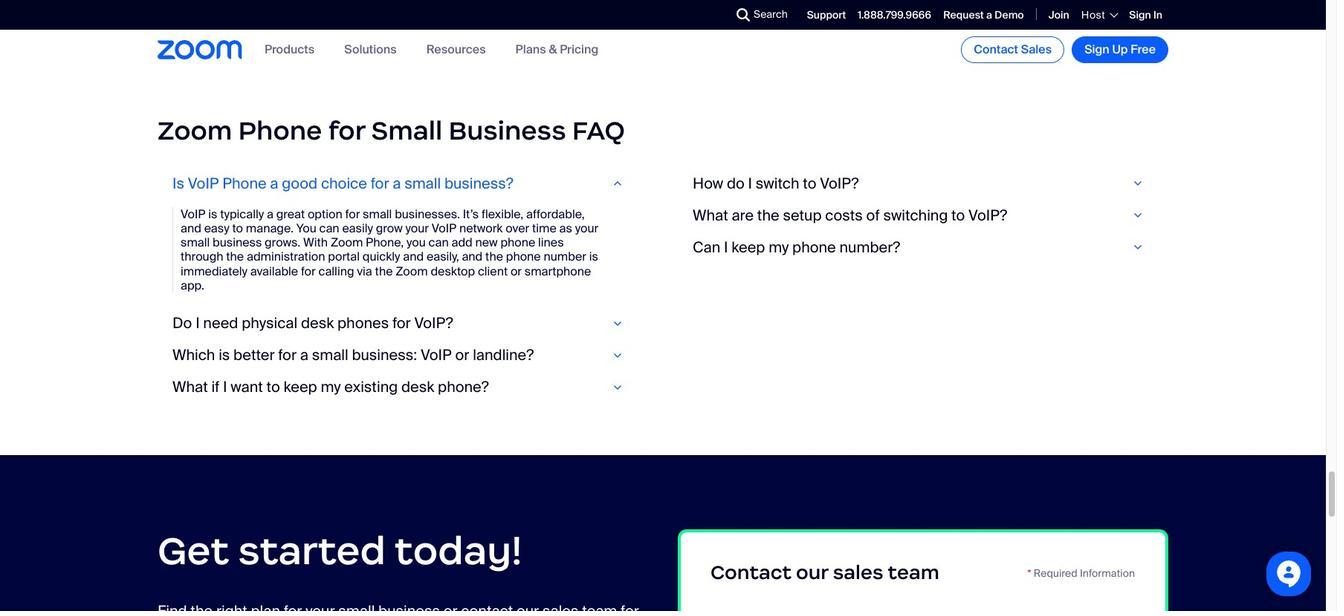 Task type: vqa. For each thing, say whether or not it's contained in the screenshot.
great
yes



Task type: describe. For each thing, give the bounding box(es) containing it.
*
[[1028, 567, 1031, 580]]

i right if in the left of the page
[[223, 378, 227, 397]]

team
[[888, 561, 939, 585]]

immediately
[[181, 264, 247, 279]]

phones
[[337, 314, 389, 333]]

the right are
[[757, 206, 779, 225]]

want
[[231, 378, 263, 397]]

which is better for a small business: voip or landline?
[[172, 346, 534, 365]]

a up businesses.
[[393, 174, 401, 193]]

desktop
[[431, 264, 475, 279]]

resources button
[[426, 42, 486, 58]]

small up the phone,
[[363, 207, 392, 222]]

today!
[[395, 527, 522, 575]]

* required information
[[1028, 567, 1135, 580]]

administration
[[247, 249, 325, 265]]

business
[[448, 115, 566, 148]]

sign up free link
[[1072, 36, 1168, 63]]

contact for contact sales
[[974, 42, 1018, 57]]

1 horizontal spatial and
[[403, 249, 424, 265]]

1 vertical spatial phone
[[222, 174, 267, 193]]

client
[[478, 264, 508, 279]]

portal
[[328, 249, 360, 265]]

a down do i need physical desk phones for voip?
[[300, 346, 308, 365]]

support link
[[807, 8, 846, 21]]

started
[[238, 527, 386, 575]]

the right through
[[226, 249, 244, 265]]

phone right the new
[[500, 235, 535, 251]]

products
[[265, 42, 315, 58]]

the right the via
[[375, 264, 393, 279]]

0 vertical spatial phone
[[238, 115, 322, 148]]

physical
[[242, 314, 297, 333]]

pricing
[[560, 42, 599, 58]]

2 your from the left
[[575, 221, 598, 236]]

get
[[158, 527, 229, 575]]

do
[[727, 174, 745, 193]]

contact sales link
[[961, 36, 1064, 63]]

a inside voip is typically a great option for small businesses. it's flexible, affordable, and easy to manage. you can easily grow your voip network over time as your small business grows. with zoom phone, you can add new phone lines through the administration portal quickly and easily, and the phone number is immediately available for calling via the zoom desktop client or smartphone app.
[[267, 207, 273, 222]]

1.888.799.9666 link
[[858, 8, 931, 21]]

choice
[[321, 174, 367, 193]]

over
[[506, 221, 529, 236]]

small up businesses.
[[404, 174, 441, 193]]

a left good
[[270, 174, 278, 193]]

1 horizontal spatial can
[[429, 235, 449, 251]]

information
[[1080, 567, 1135, 580]]

landline?
[[473, 346, 534, 365]]

what if i want to keep my existing desk phone? button
[[172, 378, 633, 397]]

as
[[559, 221, 572, 236]]

support
[[807, 8, 846, 21]]

phone,
[[366, 235, 404, 251]]

search image
[[737, 8, 750, 22]]

to right 'switching'
[[951, 206, 965, 225]]

phone down the over
[[506, 249, 541, 265]]

to right want
[[266, 378, 280, 397]]

to inside voip is typically a great option for small businesses. it's flexible, affordable, and easy to manage. you can easily grow your voip network over time as your small business grows. with zoom phone, you can add new phone lines through the administration portal quickly and easily, and the phone number is immediately available for calling via the zoom desktop client or smartphone app.
[[232, 221, 243, 236]]

easily
[[342, 221, 373, 236]]

sign for sign in
[[1129, 8, 1151, 21]]

need
[[203, 314, 238, 333]]

good
[[282, 174, 318, 193]]

grow
[[376, 221, 403, 236]]

quickly
[[363, 249, 400, 265]]

what for what are the setup costs of switching to voip?
[[693, 206, 728, 225]]

in
[[1153, 8, 1162, 21]]

phone?
[[438, 378, 489, 397]]

is voip phone a good choice for a small business? button
[[172, 174, 633, 193]]

0 vertical spatial desk
[[301, 314, 334, 333]]

flexible,
[[482, 207, 523, 222]]

available
[[250, 264, 298, 279]]

switch
[[756, 174, 799, 193]]

0 horizontal spatial can
[[319, 221, 339, 236]]

voip up the easily,
[[432, 221, 457, 236]]

1 horizontal spatial voip?
[[820, 174, 859, 193]]

voip right is
[[188, 174, 219, 193]]

add
[[452, 235, 473, 251]]

0 horizontal spatial zoom
[[158, 115, 232, 148]]

grows.
[[265, 235, 300, 251]]

what are the setup costs of switching to voip? button
[[693, 206, 1154, 225]]

do i need physical desk phones for voip?
[[172, 314, 453, 333]]

setup
[[783, 206, 822, 225]]

costs
[[825, 206, 863, 225]]

voip down is
[[181, 207, 206, 222]]

of
[[866, 206, 880, 225]]

can i keep my phone number?
[[693, 238, 900, 257]]

sign in link
[[1129, 8, 1162, 21]]

plans & pricing link
[[516, 42, 599, 58]]

small up what if i want to keep my existing desk phone?
[[312, 346, 348, 365]]

1 horizontal spatial my
[[769, 238, 789, 257]]

faq
[[572, 115, 625, 148]]

request a demo link
[[943, 8, 1024, 21]]

option
[[308, 207, 342, 222]]

1 vertical spatial my
[[321, 378, 341, 397]]

number?
[[839, 238, 900, 257]]

up
[[1112, 42, 1128, 57]]

&
[[549, 42, 557, 58]]

which is better for a small business: voip or landline? button
[[172, 346, 633, 365]]

request
[[943, 8, 984, 21]]

new
[[475, 235, 498, 251]]

can i keep my phone number? button
[[693, 238, 1154, 257]]

search
[[754, 7, 788, 21]]



Task type: locate. For each thing, give the bounding box(es) containing it.
switching
[[883, 206, 948, 225]]

2 vertical spatial is
[[219, 346, 230, 365]]

for right choice
[[371, 174, 389, 193]]

2 horizontal spatial and
[[462, 249, 483, 265]]

easily,
[[427, 249, 459, 265]]

i
[[748, 174, 752, 193], [724, 238, 728, 257], [196, 314, 200, 333], [223, 378, 227, 397]]

request a demo
[[943, 8, 1024, 21]]

0 vertical spatial zoom
[[158, 115, 232, 148]]

are
[[732, 206, 754, 225]]

for
[[328, 115, 365, 148], [371, 174, 389, 193], [345, 207, 360, 222], [301, 264, 316, 279], [392, 314, 411, 333], [278, 346, 297, 365]]

my down the which is better for a small business: voip or landline?
[[321, 378, 341, 397]]

2 vertical spatial zoom
[[396, 264, 428, 279]]

2 horizontal spatial voip?
[[968, 206, 1007, 225]]

voip? up which is better for a small business: voip or landline? dropdown button
[[414, 314, 453, 333]]

for up which is better for a small business: voip or landline? dropdown button
[[392, 314, 411, 333]]

0 horizontal spatial my
[[321, 378, 341, 397]]

and
[[181, 221, 201, 236], [403, 249, 424, 265], [462, 249, 483, 265]]

0 horizontal spatial what
[[172, 378, 208, 397]]

is
[[208, 207, 217, 222], [589, 249, 598, 265], [219, 346, 230, 365]]

do i need physical desk phones for voip? button
[[172, 314, 633, 333]]

what are the setup costs of switching to voip?
[[693, 206, 1007, 225]]

and left easy
[[181, 221, 201, 236]]

is for voip is typically a great option for small businesses. it's flexible, affordable, and easy to manage. you can easily grow your voip network over time as your small business grows. with zoom phone, you can add new phone lines through the administration portal quickly and easily, and the phone number is immediately available for calling via the zoom desktop client or smartphone app.
[[208, 207, 217, 222]]

get started today!
[[158, 527, 522, 575]]

2 horizontal spatial zoom
[[396, 264, 428, 279]]

1 vertical spatial contact
[[711, 561, 792, 585]]

1 your from the left
[[405, 221, 429, 236]]

our
[[796, 561, 828, 585]]

what for what if i want to keep my existing desk phone?
[[172, 378, 208, 397]]

0 horizontal spatial your
[[405, 221, 429, 236]]

plans
[[516, 42, 546, 58]]

for left calling
[[301, 264, 316, 279]]

to right easy
[[232, 221, 243, 236]]

app.
[[181, 278, 204, 293]]

you
[[296, 221, 316, 236]]

voip
[[188, 174, 219, 193], [181, 207, 206, 222], [432, 221, 457, 236], [421, 346, 452, 365]]

0 vertical spatial contact
[[974, 42, 1018, 57]]

for right better
[[278, 346, 297, 365]]

contact our sales team element
[[678, 530, 1168, 612]]

0 horizontal spatial and
[[181, 221, 201, 236]]

0 vertical spatial what
[[693, 206, 728, 225]]

can right 'you'
[[319, 221, 339, 236]]

i right can
[[724, 238, 728, 257]]

1 vertical spatial keep
[[284, 378, 317, 397]]

2 horizontal spatial is
[[589, 249, 598, 265]]

zoom
[[158, 115, 232, 148], [331, 235, 363, 251], [396, 264, 428, 279]]

0 horizontal spatial contact
[[711, 561, 792, 585]]

and left the easily,
[[403, 249, 424, 265]]

i right the do
[[748, 174, 752, 193]]

0 vertical spatial is
[[208, 207, 217, 222]]

host
[[1081, 8, 1105, 22]]

your right grow
[[405, 221, 429, 236]]

the down network
[[485, 249, 503, 265]]

plans & pricing
[[516, 42, 599, 58]]

how do i switch to voip?
[[693, 174, 859, 193]]

is left typically
[[208, 207, 217, 222]]

desk left the phones
[[301, 314, 334, 333]]

what down how
[[693, 206, 728, 225]]

keep right want
[[284, 378, 317, 397]]

voip up phone?
[[421, 346, 452, 365]]

a left great
[[267, 207, 273, 222]]

1 horizontal spatial or
[[511, 264, 522, 279]]

small
[[404, 174, 441, 193], [363, 207, 392, 222], [181, 235, 210, 251], [312, 346, 348, 365]]

i right do
[[196, 314, 200, 333]]

1 horizontal spatial what
[[693, 206, 728, 225]]

through
[[181, 249, 223, 265]]

is voip phone a good choice for a small business?
[[172, 174, 513, 193]]

a left demo
[[986, 8, 992, 21]]

free
[[1131, 42, 1156, 57]]

1 horizontal spatial your
[[575, 221, 598, 236]]

sign
[[1129, 8, 1151, 21], [1085, 42, 1109, 57]]

0 vertical spatial voip?
[[820, 174, 859, 193]]

voip? up can i keep my phone number? dropdown button
[[968, 206, 1007, 225]]

contact sales
[[974, 42, 1052, 57]]

which
[[172, 346, 215, 365]]

better
[[233, 346, 275, 365]]

sign left in
[[1129, 8, 1151, 21]]

0 vertical spatial keep
[[732, 238, 765, 257]]

voip? up costs
[[820, 174, 859, 193]]

is left better
[[219, 346, 230, 365]]

2 vertical spatial voip?
[[414, 314, 453, 333]]

my down setup
[[769, 238, 789, 257]]

is for which is better for a small business: voip or landline?
[[219, 346, 230, 365]]

join
[[1048, 8, 1069, 21]]

solutions button
[[344, 42, 397, 58]]

small up immediately
[[181, 235, 210, 251]]

voip is typically a great option for small businesses. it's flexible, affordable, and easy to manage. you can easily grow your voip network over time as your small business grows. with zoom phone, you can add new phone lines through the administration portal quickly and easily, and the phone number is immediately available for calling via the zoom desktop client or smartphone app.
[[181, 207, 598, 293]]

for right option
[[345, 207, 360, 222]]

contact
[[974, 42, 1018, 57], [711, 561, 792, 585]]

you
[[407, 235, 426, 251]]

zoom down the you
[[396, 264, 428, 279]]

to right switch
[[803, 174, 816, 193]]

contact inside 'element'
[[711, 561, 792, 585]]

1 vertical spatial zoom
[[331, 235, 363, 251]]

small
[[371, 115, 442, 148]]

search image
[[737, 8, 750, 22]]

zoom up calling
[[331, 235, 363, 251]]

zoom phone for small business faq
[[158, 115, 625, 148]]

how do i switch to voip? button
[[693, 174, 1154, 193]]

0 vertical spatial my
[[769, 238, 789, 257]]

how
[[693, 174, 723, 193]]

what if i want to keep my existing desk phone?
[[172, 378, 489, 397]]

0 vertical spatial or
[[511, 264, 522, 279]]

desk
[[301, 314, 334, 333], [401, 378, 434, 397]]

contact left our
[[711, 561, 792, 585]]

resources
[[426, 42, 486, 58]]

None search field
[[682, 3, 740, 27]]

0 horizontal spatial is
[[208, 207, 217, 222]]

1 horizontal spatial sign
[[1129, 8, 1151, 21]]

1 vertical spatial is
[[589, 249, 598, 265]]

with
[[303, 235, 328, 251]]

1 horizontal spatial is
[[219, 346, 230, 365]]

1 horizontal spatial zoom
[[331, 235, 363, 251]]

if
[[211, 378, 220, 397]]

desk down which is better for a small business: voip or landline? dropdown button
[[401, 378, 434, 397]]

my
[[769, 238, 789, 257], [321, 378, 341, 397]]

products button
[[265, 42, 315, 58]]

0 horizontal spatial sign
[[1085, 42, 1109, 57]]

number
[[544, 249, 586, 265]]

contact our sales team
[[711, 561, 939, 585]]

0 horizontal spatial voip?
[[414, 314, 453, 333]]

easy
[[204, 221, 229, 236]]

sales
[[833, 561, 883, 585]]

join link
[[1048, 8, 1069, 21]]

existing
[[344, 378, 398, 397]]

to
[[803, 174, 816, 193], [951, 206, 965, 225], [232, 221, 243, 236], [266, 378, 280, 397]]

0 horizontal spatial desk
[[301, 314, 334, 333]]

and right the easily,
[[462, 249, 483, 265]]

can
[[319, 221, 339, 236], [429, 235, 449, 251]]

or inside voip is typically a great option for small businesses. it's flexible, affordable, and easy to manage. you can easily grow your voip network over time as your small business grows. with zoom phone, you can add new phone lines through the administration portal quickly and easily, and the phone number is immediately available for calling via the zoom desktop client or smartphone app.
[[511, 264, 522, 279]]

0 horizontal spatial or
[[455, 346, 469, 365]]

affordable,
[[526, 207, 585, 222]]

solutions
[[344, 42, 397, 58]]

is
[[172, 174, 184, 193]]

sales
[[1021, 42, 1052, 57]]

smartphone
[[525, 264, 591, 279]]

phone up typically
[[222, 174, 267, 193]]

business:
[[352, 346, 417, 365]]

1.888.799.9666
[[858, 8, 931, 21]]

is right number
[[589, 249, 598, 265]]

do
[[172, 314, 192, 333]]

demo
[[995, 8, 1024, 21]]

phone up good
[[238, 115, 322, 148]]

phone down setup
[[792, 238, 836, 257]]

time
[[532, 221, 556, 236]]

contact down request a demo
[[974, 42, 1018, 57]]

manage.
[[246, 221, 293, 236]]

1 horizontal spatial desk
[[401, 378, 434, 397]]

your right as
[[575, 221, 598, 236]]

1 vertical spatial sign
[[1085, 42, 1109, 57]]

what
[[693, 206, 728, 225], [172, 378, 208, 397]]

zoom logo image
[[158, 40, 242, 59]]

sign in
[[1129, 8, 1162, 21]]

great
[[276, 207, 305, 222]]

1 vertical spatial voip?
[[968, 206, 1007, 225]]

1 vertical spatial desk
[[401, 378, 434, 397]]

1 horizontal spatial keep
[[732, 238, 765, 257]]

can right the you
[[429, 235, 449, 251]]

your
[[405, 221, 429, 236], [575, 221, 598, 236]]

or right client at left top
[[511, 264, 522, 279]]

for up choice
[[328, 115, 365, 148]]

zoom up is
[[158, 115, 232, 148]]

lines
[[538, 235, 564, 251]]

1 horizontal spatial contact
[[974, 42, 1018, 57]]

contact for contact our sales team
[[711, 561, 792, 585]]

sign for sign up free
[[1085, 42, 1109, 57]]

sign inside sign up free link
[[1085, 42, 1109, 57]]

0 vertical spatial sign
[[1129, 8, 1151, 21]]

sign up free
[[1085, 42, 1156, 57]]

businesses.
[[395, 207, 460, 222]]

phone
[[500, 235, 535, 251], [792, 238, 836, 257], [506, 249, 541, 265]]

keep down are
[[732, 238, 765, 257]]

1 vertical spatial or
[[455, 346, 469, 365]]

0 horizontal spatial keep
[[284, 378, 317, 397]]

network
[[459, 221, 503, 236]]

sign left up
[[1085, 42, 1109, 57]]

what left if in the left of the page
[[172, 378, 208, 397]]

1 vertical spatial what
[[172, 378, 208, 397]]

business?
[[444, 174, 513, 193]]

required
[[1034, 567, 1077, 580]]

or up phone?
[[455, 346, 469, 365]]



